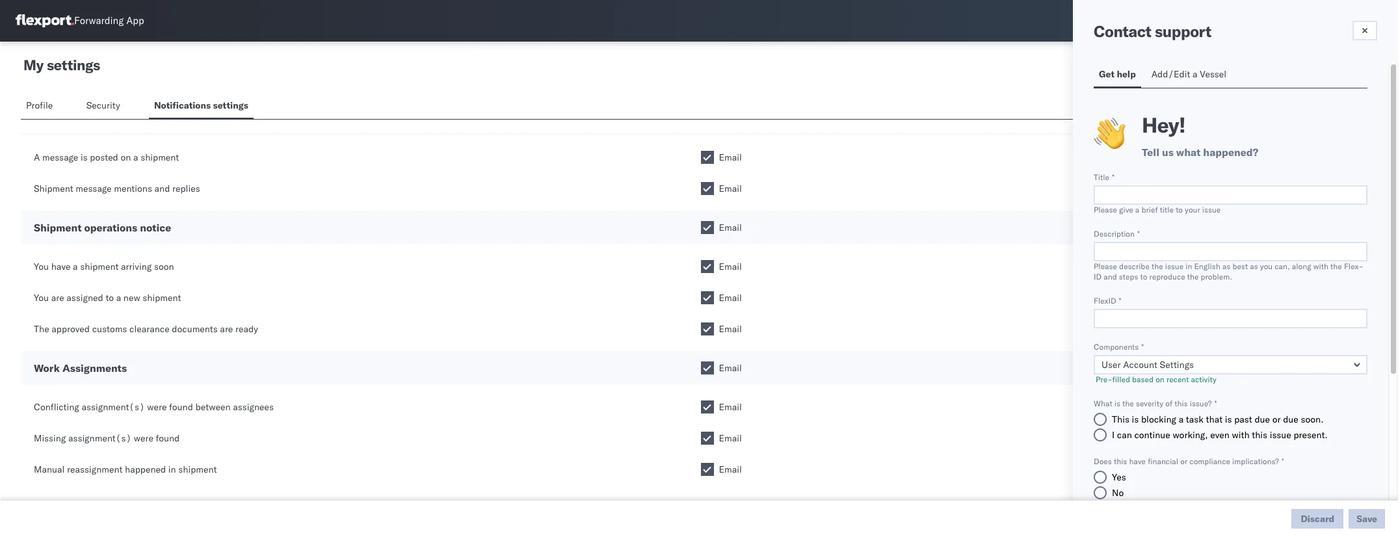 Task type: locate. For each thing, give the bounding box(es) containing it.
were for missing
[[134, 433, 153, 444]]

present.
[[1294, 429, 1328, 441]]

shipment for shipment operations notice
[[34, 221, 82, 234]]

email for work assignments
[[719, 362, 742, 374]]

what is the severity of this issue? *
[[1094, 399, 1217, 408]]

flexid *
[[1094, 296, 1122, 306]]

notifications settings
[[154, 100, 248, 111]]

settings right my on the top of page
[[47, 56, 100, 74]]

you for you are assigned to a new shipment
[[34, 292, 49, 304]]

on right 'posted'
[[121, 152, 131, 163]]

1 horizontal spatial in
[[1186, 261, 1192, 271]]

shipment right new at the bottom
[[143, 292, 181, 304]]

charges.
[[1094, 511, 1124, 521]]

None text field
[[1094, 185, 1368, 205], [1094, 309, 1368, 328], [1094, 185, 1368, 205], [1094, 309, 1368, 328]]

are left ready
[[220, 323, 233, 335]]

0 horizontal spatial have
[[51, 261, 71, 273]]

to left new at the bottom
[[106, 292, 114, 304]]

settings
[[47, 56, 100, 74], [213, 100, 248, 111]]

email for conflicting assignment(s) were found between assignees
[[719, 401, 742, 413]]

message
[[42, 152, 78, 163], [76, 183, 112, 194]]

0 vertical spatial settings
[[47, 56, 100, 74]]

please
[[1094, 205, 1117, 215], [1094, 261, 1117, 271]]

with inside please describe the issue in english as best as you can, along with the flex- id and steps to reproduce the problem.
[[1314, 261, 1329, 271]]

1 vertical spatial were
[[134, 433, 153, 444]]

a left new at the bottom
[[116, 292, 121, 304]]

1 horizontal spatial and
[[1104, 272, 1117, 282]]

conflicting
[[34, 401, 79, 413]]

have left financial
[[1129, 457, 1146, 466]]

0 horizontal spatial and
[[155, 183, 170, 194]]

1 vertical spatial with
[[1232, 429, 1250, 441]]

1 horizontal spatial customs
[[1187, 501, 1217, 511]]

1 shipment from the top
[[34, 183, 73, 194]]

were left between on the bottom left of the page
[[147, 401, 167, 413]]

could left affect
[[1143, 501, 1163, 511]]

0 vertical spatial message
[[42, 152, 78, 163]]

as left best
[[1223, 261, 1231, 271]]

the up the this on the right of page
[[1123, 399, 1134, 408]]

shipment right the happened
[[178, 464, 217, 475]]

None checkbox
[[701, 151, 714, 164], [701, 362, 714, 375], [701, 151, 714, 164], [701, 362, 714, 375]]

assignment(s) up reassignment
[[68, 433, 132, 444]]

or right release
[[1247, 501, 1254, 511]]

or right past
[[1273, 414, 1281, 425]]

👋
[[1094, 114, 1126, 154]]

6 email from the top
[[719, 323, 742, 335]]

filled
[[1113, 375, 1130, 384]]

1 please from the top
[[1094, 205, 1117, 215]]

0 vertical spatial customs
[[92, 323, 127, 335]]

this
[[1175, 399, 1188, 408], [1252, 429, 1268, 441], [1114, 457, 1127, 466], [1107, 501, 1120, 511]]

email for shipment operations notice
[[719, 222, 742, 234]]

0 vertical spatial have
[[51, 261, 71, 273]]

as
[[1223, 261, 1231, 271], [1250, 261, 1258, 271]]

assigned
[[67, 292, 103, 304]]

a up "assigned"
[[73, 261, 78, 273]]

1 vertical spatial in
[[168, 464, 176, 475]]

1 horizontal spatial or
[[1247, 501, 1254, 511]]

5 email from the top
[[719, 292, 742, 304]]

a left 'task'
[[1179, 414, 1184, 425]]

or right financial
[[1181, 457, 1188, 466]]

2 vertical spatial or
[[1247, 501, 1254, 511]]

1 horizontal spatial with
[[1314, 261, 1329, 271]]

* right issue?
[[1215, 399, 1217, 408]]

or
[[1273, 414, 1281, 425], [1181, 457, 1188, 466], [1247, 501, 1254, 511]]

a message is posted on a shipment
[[34, 152, 179, 163]]

shipment up replies
[[141, 152, 179, 163]]

please left the give
[[1094, 205, 1117, 215]]

1 vertical spatial or
[[1181, 457, 1188, 466]]

you for you have a shipment arriving soon
[[34, 261, 49, 273]]

4 email from the top
[[719, 261, 742, 273]]

blocking
[[1141, 414, 1177, 425]]

1 vertical spatial shipment
[[34, 221, 82, 234]]

0 vertical spatial and
[[155, 183, 170, 194]]

1 horizontal spatial to
[[1141, 272, 1148, 282]]

message right a
[[42, 152, 78, 163]]

and inside please describe the issue in english as best as you can, along with the flex- id and steps to reproduce the problem.
[[1104, 272, 1117, 282]]

10 email from the top
[[719, 464, 742, 475]]

shipment up you are assigned to a new shipment
[[80, 261, 119, 273]]

1 vertical spatial customs
[[1187, 501, 1217, 511]]

2 horizontal spatial to
[[1176, 205, 1183, 215]]

1 vertical spatial settings
[[213, 100, 248, 111]]

None checkbox
[[701, 182, 714, 195], [701, 221, 714, 234], [701, 260, 714, 273], [701, 291, 714, 304], [701, 323, 714, 336], [701, 401, 714, 414], [701, 432, 714, 445], [701, 463, 714, 476], [701, 182, 714, 195], [701, 221, 714, 234], [701, 260, 714, 273], [701, 291, 714, 304], [701, 323, 714, 336], [701, 401, 714, 414], [701, 432, 714, 445], [701, 463, 714, 476]]

shipment
[[141, 152, 179, 163], [80, 261, 119, 273], [143, 292, 181, 304], [178, 464, 217, 475]]

0 vertical spatial shipment
[[34, 183, 73, 194]]

and right id
[[1104, 272, 1117, 282]]

1 horizontal spatial due
[[1283, 414, 1299, 425]]

forwarding app link
[[16, 14, 144, 27]]

assignment(s) for conflicting
[[82, 401, 145, 413]]

as left you
[[1250, 261, 1258, 271]]

description
[[1094, 229, 1135, 239]]

1 vertical spatial and
[[1104, 272, 1117, 282]]

a inside button
[[1193, 68, 1198, 80]]

1 vertical spatial to
[[1141, 272, 1148, 282]]

shipment down a
[[34, 183, 73, 194]]

due
[[1255, 414, 1270, 425], [1283, 414, 1299, 425]]

does this have financial or compliance implications? *
[[1094, 457, 1284, 466]]

settings right notifications
[[213, 100, 248, 111]]

can,
[[1275, 261, 1290, 271]]

2 as from the left
[[1250, 261, 1258, 271]]

you
[[34, 261, 49, 273], [34, 292, 49, 304]]

due right past
[[1255, 414, 1270, 425]]

0 vertical spatial assignment(s)
[[82, 401, 145, 413]]

customs right affect
[[1187, 501, 1217, 511]]

a
[[1193, 68, 1198, 80], [133, 152, 138, 163], [1136, 205, 1140, 215], [73, 261, 78, 273], [116, 292, 121, 304], [1179, 414, 1184, 425]]

task
[[1186, 414, 1204, 425]]

with right "along"
[[1314, 261, 1329, 271]]

assignees
[[233, 401, 274, 413]]

no
[[1112, 487, 1124, 499]]

steps
[[1119, 272, 1139, 282]]

flexport. image
[[16, 14, 74, 27]]

1 horizontal spatial as
[[1250, 261, 1258, 271]]

issue
[[1203, 205, 1221, 215], [1165, 261, 1184, 271], [1270, 429, 1292, 441], [1122, 501, 1141, 511]]

email for you have a shipment arriving soon
[[719, 261, 742, 273]]

assignment(s) up missing assignment(s) were found
[[82, 401, 145, 413]]

1 vertical spatial please
[[1094, 261, 1117, 271]]

mentions
[[114, 183, 152, 194]]

were up the happened
[[134, 433, 153, 444]]

problem.
[[1201, 272, 1232, 282]]

on
[[121, 152, 131, 163], [1156, 375, 1165, 384]]

User Account Settings text field
[[1094, 355, 1368, 375]]

customs down you are assigned to a new shipment
[[92, 323, 127, 335]]

to down describe
[[1141, 272, 1148, 282]]

is right the this on the right of page
[[1132, 414, 1139, 425]]

None text field
[[1094, 242, 1368, 261]]

flex-
[[1344, 261, 1364, 271]]

shipment left "operations"
[[34, 221, 82, 234]]

9 email from the top
[[719, 433, 742, 444]]

could
[[1143, 501, 1163, 511], [1256, 501, 1276, 511]]

were
[[147, 401, 167, 413], [134, 433, 153, 444]]

1 you from the top
[[34, 261, 49, 273]]

were for conflicting
[[147, 401, 167, 413]]

with down past
[[1232, 429, 1250, 441]]

due left soon.
[[1283, 414, 1299, 425]]

0 horizontal spatial settings
[[47, 56, 100, 74]]

0 horizontal spatial due
[[1255, 414, 1270, 425]]

0 horizontal spatial are
[[51, 292, 64, 304]]

issue up the reproduce
[[1165, 261, 1184, 271]]

0 horizontal spatial on
[[121, 152, 131, 163]]

2 horizontal spatial or
[[1273, 414, 1281, 425]]

1 horizontal spatial on
[[1156, 375, 1165, 384]]

are left "assigned"
[[51, 292, 64, 304]]

1 horizontal spatial settings
[[213, 100, 248, 111]]

and
[[155, 183, 170, 194], [1104, 272, 1117, 282]]

1 vertical spatial you
[[34, 292, 49, 304]]

*
[[1112, 172, 1115, 182], [1138, 229, 1140, 239], [1119, 296, 1122, 306], [1142, 342, 1144, 352], [1215, 399, 1217, 408], [1282, 457, 1284, 466]]

0 vertical spatial please
[[1094, 205, 1117, 215]]

* for flexid *
[[1119, 296, 1122, 306]]

contact
[[1094, 21, 1152, 41]]

activity
[[1191, 375, 1217, 384]]

settings for my settings
[[47, 56, 100, 74]]

1 horizontal spatial could
[[1256, 501, 1276, 511]]

english
[[1194, 261, 1221, 271]]

1 vertical spatial have
[[1129, 457, 1146, 466]]

work assignments
[[34, 362, 127, 375]]

* for description *
[[1138, 229, 1140, 239]]

is right that on the bottom
[[1225, 414, 1232, 425]]

* right the flexid on the right bottom of page
[[1119, 296, 1122, 306]]

of
[[1166, 399, 1173, 408]]

tell
[[1142, 146, 1160, 159]]

2 you from the top
[[34, 292, 49, 304]]

arriving
[[121, 261, 152, 273]]

os button
[[1353, 6, 1383, 36]]

title
[[1094, 172, 1110, 182]]

1 vertical spatial are
[[220, 323, 233, 335]]

please give a brief title to your issue
[[1094, 205, 1221, 215]]

your
[[1185, 205, 1201, 215]]

2 shipment from the top
[[34, 221, 82, 234]]

to right title
[[1176, 205, 1183, 215]]

in left english
[[1186, 261, 1192, 271]]

work
[[34, 362, 60, 375]]

1 vertical spatial found
[[156, 433, 180, 444]]

0 horizontal spatial could
[[1143, 501, 1163, 511]]

* right description
[[1138, 229, 1140, 239]]

1 email from the top
[[719, 152, 742, 163]]

notice
[[140, 221, 171, 234]]

8 email from the top
[[719, 401, 742, 413]]

7 email from the top
[[719, 362, 742, 374]]

0 vertical spatial or
[[1273, 414, 1281, 425]]

implications?
[[1233, 457, 1279, 466]]

0 horizontal spatial as
[[1223, 261, 1231, 271]]

could left cause
[[1256, 501, 1276, 511]]

add/edit a vessel button
[[1147, 62, 1236, 88]]

0 vertical spatial are
[[51, 292, 64, 304]]

flexid
[[1094, 296, 1116, 306]]

the approved customs clearance documents are ready
[[34, 323, 258, 335]]

found left between on the bottom left of the page
[[169, 401, 193, 413]]

issue inside i.e. this issue could affect customs release or could cause demurrage charges.
[[1122, 501, 1141, 511]]

i
[[1112, 429, 1115, 441]]

email
[[719, 152, 742, 163], [719, 183, 742, 194], [719, 222, 742, 234], [719, 261, 742, 273], [719, 292, 742, 304], [719, 323, 742, 335], [719, 362, 742, 374], [719, 401, 742, 413], [719, 433, 742, 444], [719, 464, 742, 475]]

0 horizontal spatial to
[[106, 292, 114, 304]]

3 email from the top
[[719, 222, 742, 234]]

this up charges.
[[1107, 501, 1120, 511]]

0 horizontal spatial with
[[1232, 429, 1250, 441]]

in right the happened
[[168, 464, 176, 475]]

vessel
[[1200, 68, 1227, 80]]

forwarding app
[[74, 15, 144, 27]]

settings inside notifications settings button
[[213, 100, 248, 111]]

1 could from the left
[[1143, 501, 1163, 511]]

2 vertical spatial to
[[106, 292, 114, 304]]

issue left present.
[[1270, 429, 1292, 441]]

have
[[51, 261, 71, 273], [1129, 457, 1146, 466]]

and left replies
[[155, 183, 170, 194]]

* right components
[[1142, 342, 1144, 352]]

0 vertical spatial to
[[1176, 205, 1183, 215]]

0 vertical spatial were
[[147, 401, 167, 413]]

this right of
[[1175, 399, 1188, 408]]

message down 'posted'
[[76, 183, 112, 194]]

2 email from the top
[[719, 183, 742, 194]]

give
[[1119, 205, 1134, 215]]

2 please from the top
[[1094, 261, 1117, 271]]

compliance
[[1190, 457, 1231, 466]]

1 vertical spatial message
[[76, 183, 112, 194]]

1 as from the left
[[1223, 261, 1231, 271]]

* right title
[[1112, 172, 1115, 182]]

email for missing assignment(s) were found
[[719, 433, 742, 444]]

on right based at bottom
[[1156, 375, 1165, 384]]

0 vertical spatial in
[[1186, 261, 1192, 271]]

1 vertical spatial assignment(s)
[[68, 433, 132, 444]]

my settings
[[23, 56, 100, 74]]

found down conflicting assignment(s) were found between assignees
[[156, 433, 180, 444]]

posted
[[90, 152, 118, 163]]

0 vertical spatial with
[[1314, 261, 1329, 271]]

please inside please describe the issue in english as best as you can, along with the flex- id and steps to reproduce the problem.
[[1094, 261, 1117, 271]]

issue down the no
[[1122, 501, 1141, 511]]

0 horizontal spatial customs
[[92, 323, 127, 335]]

the left flex-
[[1331, 261, 1342, 271]]

customs inside i.e. this issue could affect customs release or could cause demurrage charges.
[[1187, 501, 1217, 511]]

does
[[1094, 457, 1112, 466]]

in inside please describe the issue in english as best as you can, along with the flex- id and steps to reproduce the problem.
[[1186, 261, 1192, 271]]

found for missing assignment(s) were found
[[156, 433, 180, 444]]

0 vertical spatial found
[[169, 401, 193, 413]]

a left vessel
[[1193, 68, 1198, 80]]

please up id
[[1094, 261, 1117, 271]]

have up "assigned"
[[51, 261, 71, 273]]

to inside please describe the issue in english as best as you can, along with the flex- id and steps to reproduce the problem.
[[1141, 272, 1148, 282]]

assignment(s)
[[82, 401, 145, 413], [68, 433, 132, 444]]

the
[[1152, 261, 1163, 271], [1331, 261, 1342, 271], [1188, 272, 1199, 282], [1123, 399, 1134, 408]]

0 vertical spatial you
[[34, 261, 49, 273]]

security
[[86, 100, 120, 111]]

1 horizontal spatial have
[[1129, 457, 1146, 466]]



Task type: describe. For each thing, give the bounding box(es) containing it.
issue right your at the right top of the page
[[1203, 205, 1221, 215]]

get
[[1099, 68, 1115, 80]]

demurrage
[[1301, 501, 1338, 511]]

profile
[[26, 100, 53, 111]]

this down past
[[1252, 429, 1268, 441]]

pre-filled based on recent activity
[[1094, 375, 1217, 384]]

between
[[195, 401, 231, 413]]

issue inside please describe the issue in english as best as you can, along with the flex- id and steps to reproduce the problem.
[[1165, 261, 1184, 271]]

description *
[[1094, 229, 1140, 239]]

based
[[1132, 375, 1154, 384]]

contact support
[[1094, 21, 1211, 41]]

this
[[1112, 414, 1130, 425]]

that
[[1206, 414, 1223, 425]]

can
[[1117, 429, 1132, 441]]

* for components *
[[1142, 342, 1144, 352]]

you
[[1260, 261, 1273, 271]]

forwarding
[[74, 15, 124, 27]]

hey!
[[1142, 112, 1186, 138]]

a up mentions
[[133, 152, 138, 163]]

is left 'posted'
[[81, 152, 88, 163]]

found for conflicting assignment(s) were found between assignees
[[169, 401, 193, 413]]

1 horizontal spatial are
[[220, 323, 233, 335]]

get help
[[1099, 68, 1136, 80]]

assignments
[[62, 362, 127, 375]]

1 vertical spatial on
[[1156, 375, 1165, 384]]

describe
[[1119, 261, 1150, 271]]

id
[[1094, 272, 1102, 282]]

affect
[[1165, 501, 1185, 511]]

i.e. this issue could affect customs release or could cause demurrage charges.
[[1094, 501, 1338, 521]]

the down english
[[1188, 272, 1199, 282]]

components
[[1094, 342, 1139, 352]]

support
[[1155, 21, 1211, 41]]

message for shipment
[[76, 183, 112, 194]]

clearance
[[129, 323, 170, 335]]

i can continue working, even with this issue present.
[[1112, 429, 1328, 441]]

app
[[126, 15, 144, 27]]

2 could from the left
[[1256, 501, 1276, 511]]

title
[[1160, 205, 1174, 215]]

approved
[[52, 323, 90, 335]]

components *
[[1094, 342, 1144, 352]]

i.e.
[[1094, 501, 1105, 511]]

email for the approved customs clearance documents are ready
[[719, 323, 742, 335]]

pre-
[[1096, 375, 1113, 384]]

a right the give
[[1136, 205, 1140, 215]]

missing assignment(s) were found
[[34, 433, 180, 444]]

2 due from the left
[[1283, 414, 1299, 425]]

0 horizontal spatial or
[[1181, 457, 1188, 466]]

release
[[1219, 501, 1245, 511]]

profile button
[[21, 94, 60, 119]]

assignment(s) for missing
[[68, 433, 132, 444]]

os
[[1362, 16, 1374, 25]]

you have a shipment arriving soon
[[34, 261, 174, 273]]

email for a message is posted on a shipment
[[719, 152, 742, 163]]

* right implications? in the right of the page
[[1282, 457, 1284, 466]]

please for please describe the issue in english as best as you can, along with the flex- id and steps to reproduce the problem.
[[1094, 261, 1117, 271]]

operations
[[84, 221, 137, 234]]

severity
[[1136, 399, 1164, 408]]

notifications settings button
[[149, 94, 254, 119]]

what
[[1094, 399, 1113, 408]]

soon.
[[1301, 414, 1324, 425]]

settings for notifications settings
[[213, 100, 248, 111]]

even
[[1211, 429, 1230, 441]]

us
[[1162, 146, 1174, 159]]

1 due from the left
[[1255, 414, 1270, 425]]

please for please give a brief title to your issue
[[1094, 205, 1117, 215]]

you are assigned to a new shipment
[[34, 292, 181, 304]]

past
[[1235, 414, 1253, 425]]

get help button
[[1094, 62, 1141, 88]]

the up the reproduce
[[1152, 261, 1163, 271]]

reassignment
[[67, 464, 123, 475]]

message for a
[[42, 152, 78, 163]]

shipment message mentions and replies
[[34, 183, 200, 194]]

0 horizontal spatial in
[[168, 464, 176, 475]]

happened?
[[1204, 146, 1259, 159]]

manual
[[34, 464, 65, 475]]

add/edit a vessel
[[1152, 68, 1227, 80]]

documents
[[172, 323, 218, 335]]

shipment for shipment message mentions and replies
[[34, 183, 73, 194]]

title *
[[1094, 172, 1115, 182]]

is right what
[[1115, 399, 1121, 408]]

or inside i.e. this issue could affect customs release or could cause demurrage charges.
[[1247, 501, 1254, 511]]

ready
[[235, 323, 258, 335]]

this inside i.e. this issue could affect customs release or could cause demurrage charges.
[[1107, 501, 1120, 511]]

replies
[[172, 183, 200, 194]]

email for manual reassignment happened in shipment
[[719, 464, 742, 475]]

continue
[[1135, 429, 1171, 441]]

add/edit
[[1152, 68, 1191, 80]]

reproduce
[[1150, 272, 1185, 282]]

happened
[[125, 464, 166, 475]]

the
[[34, 323, 49, 335]]

help
[[1117, 68, 1136, 80]]

email for shipment message mentions and replies
[[719, 183, 742, 194]]

my
[[23, 56, 44, 74]]

working,
[[1173, 429, 1208, 441]]

email for you are assigned to a new shipment
[[719, 292, 742, 304]]

financial
[[1148, 457, 1179, 466]]

Search Shipments (/) text field
[[1149, 11, 1275, 31]]

notifications
[[154, 100, 211, 111]]

along
[[1292, 261, 1312, 271]]

* for title *
[[1112, 172, 1115, 182]]

this up yes
[[1114, 457, 1127, 466]]

conflicting assignment(s) were found between assignees
[[34, 401, 274, 413]]

yes
[[1112, 472, 1126, 483]]

issue?
[[1190, 399, 1212, 408]]

security button
[[81, 94, 128, 119]]

brief
[[1142, 205, 1158, 215]]

0 vertical spatial on
[[121, 152, 131, 163]]

tell us what happened?
[[1142, 146, 1259, 159]]

what
[[1176, 146, 1201, 159]]



Task type: vqa. For each thing, say whether or not it's contained in the screenshot.
middle Export
no



